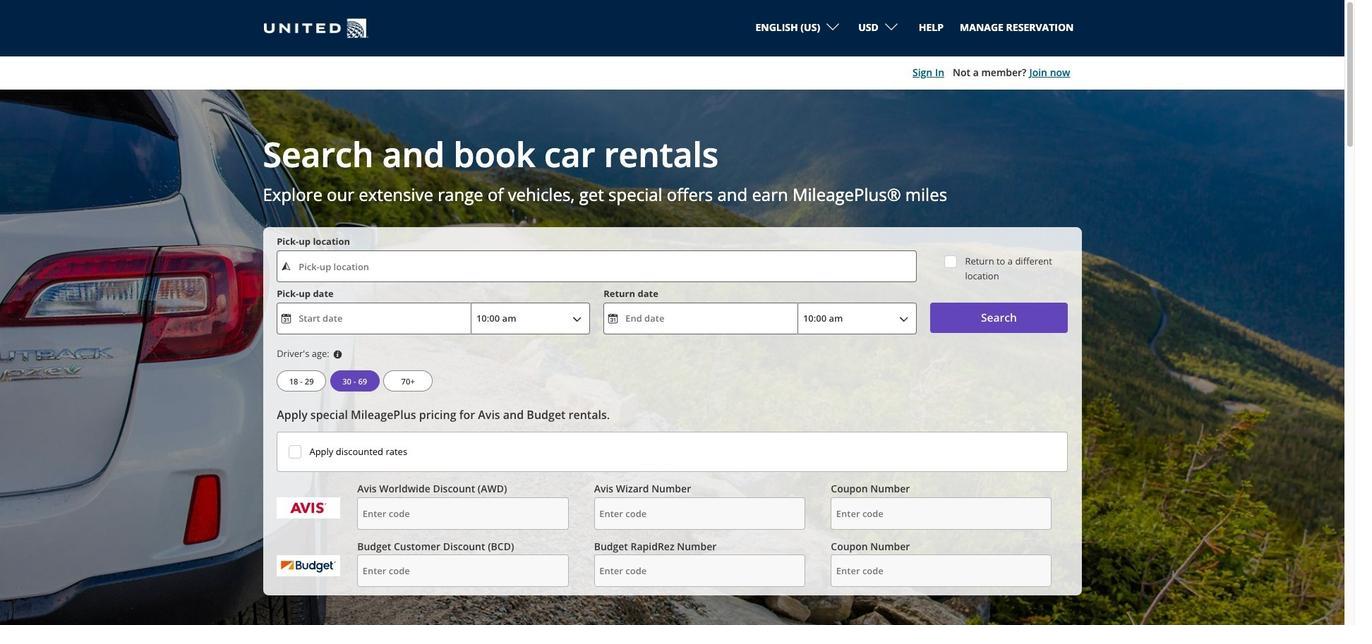Task type: locate. For each thing, give the bounding box(es) containing it.
pickupTime field
[[471, 303, 590, 334]]

Start date field
[[277, 303, 471, 334]]

compass image
[[280, 261, 292, 272]]

returnTime field
[[798, 303, 917, 334]]

benefitobject.text element
[[357, 481, 594, 498], [594, 481, 831, 498], [831, 481, 1068, 498], [357, 539, 594, 555], [594, 539, 831, 555], [831, 539, 1068, 555]]

Enter code field
[[357, 498, 569, 530], [594, 498, 806, 530], [831, 498, 1052, 530], [357, 555, 569, 588], [594, 555, 806, 588], [831, 555, 1052, 588]]



Task type: vqa. For each thing, say whether or not it's contained in the screenshot.
second Enter code field from left
no



Task type: describe. For each thing, give the bounding box(es) containing it.
united-airlines-white logo image
[[264, 11, 368, 46]]

info image
[[333, 350, 342, 359]]

Pick-up location field
[[277, 251, 917, 282]]

End date field
[[604, 303, 798, 334]]



